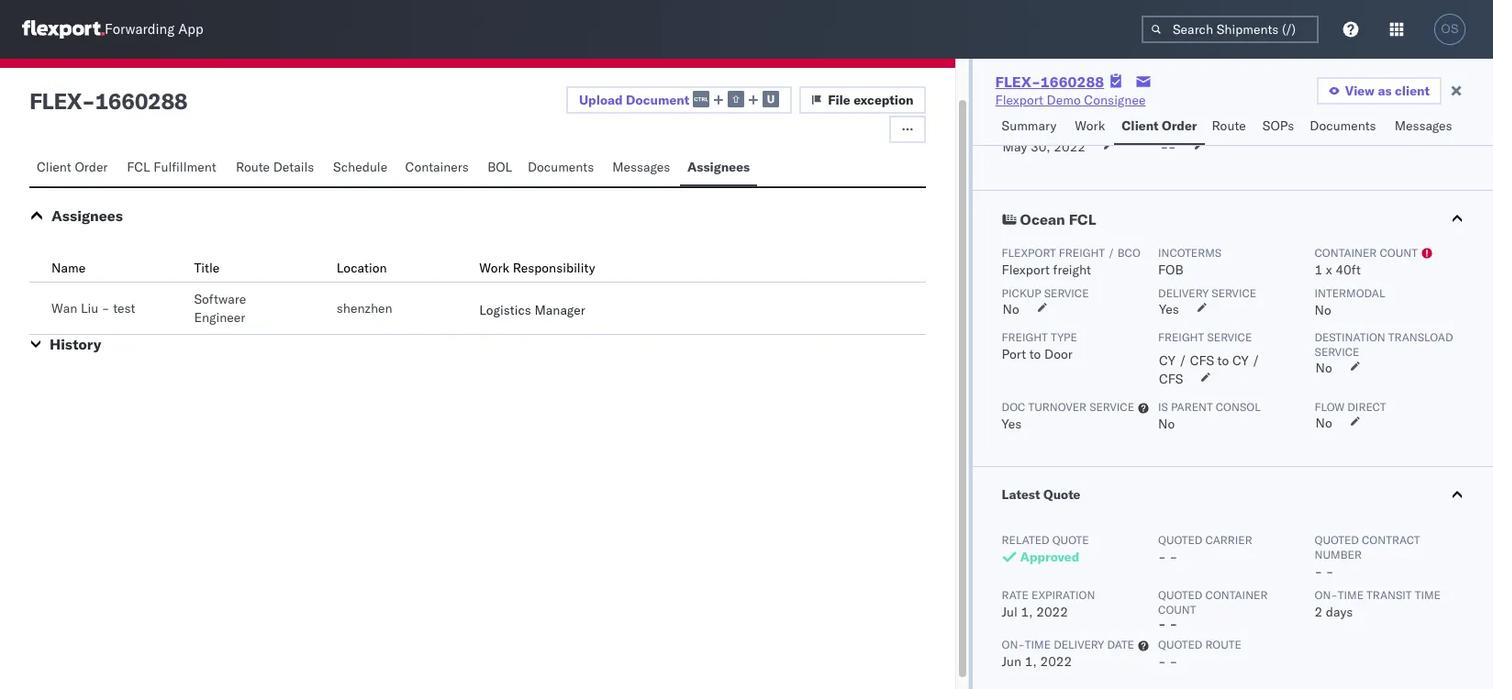 Task type: vqa. For each thing, say whether or not it's contained in the screenshot.


Task type: describe. For each thing, give the bounding box(es) containing it.
quoted carrier - -
[[1158, 533, 1253, 565]]

may 30, 2022
[[1003, 139, 1086, 155]]

Search Shipments (/) text field
[[1142, 16, 1319, 43]]

details
[[273, 159, 314, 175]]

document
[[626, 91, 690, 108]]

quoted for quoted contract number - - rate expiration jul 1, 2022
[[1315, 533, 1359, 547]]

flex-1660288 link
[[996, 73, 1104, 91]]

1 x 40ft
[[1315, 262, 1361, 278]]

logistics
[[479, 302, 531, 319]]

is
[[1158, 400, 1168, 414]]

containers
[[405, 159, 469, 175]]

1 vertical spatial assignees
[[51, 207, 123, 225]]

pickup
[[1002, 286, 1041, 300]]

ocean
[[1020, 210, 1066, 229]]

flex - 1660288
[[29, 87, 187, 115]]

0 horizontal spatial client
[[37, 159, 71, 175]]

1 vertical spatial assignees button
[[51, 207, 123, 225]]

intermodal no
[[1315, 286, 1385, 319]]

1 vertical spatial client order button
[[29, 151, 120, 186]]

bol
[[488, 159, 512, 175]]

schedule button
[[326, 151, 398, 186]]

upload
[[579, 91, 623, 108]]

sops button
[[1255, 109, 1303, 145]]

no for destination
[[1316, 360, 1333, 376]]

expiration
[[1032, 588, 1095, 602]]

related quote
[[1002, 533, 1089, 547]]

os
[[1441, 22, 1459, 36]]

destination
[[1315, 330, 1386, 344]]

container
[[1315, 246, 1377, 260]]

fob
[[1158, 262, 1184, 278]]

2 cy from the left
[[1233, 352, 1249, 369]]

doc
[[1002, 400, 1026, 414]]

incoterms fob
[[1158, 246, 1222, 278]]

cy / cfs to cy / cfs
[[1159, 352, 1260, 387]]

1 vertical spatial fcl
[[1069, 210, 1096, 229]]

sops
[[1263, 117, 1294, 134]]

history button
[[50, 335, 101, 353]]

is parent consol no
[[1158, 400, 1261, 432]]

logistics manager
[[479, 302, 585, 319]]

quoted route - -
[[1158, 638, 1242, 670]]

port
[[1002, 346, 1026, 363]]

latest
[[1002, 486, 1040, 503]]

exception
[[854, 92, 914, 108]]

turnover
[[1029, 400, 1087, 414]]

delivery service
[[1158, 286, 1257, 300]]

flex
[[29, 87, 82, 115]]

jun 1, 2022
[[1002, 654, 1072, 670]]

route details button
[[228, 151, 326, 186]]

fcl fulfillment button
[[120, 151, 228, 186]]

date
[[1107, 638, 1134, 652]]

file
[[828, 92, 851, 108]]

jun
[[1002, 654, 1022, 670]]

pickup service
[[1002, 286, 1089, 300]]

name
[[51, 260, 85, 276]]

1 vertical spatial freight
[[1053, 262, 1091, 278]]

test
[[113, 300, 135, 317]]

software engineer
[[194, 291, 246, 326]]

1
[[1315, 262, 1323, 278]]

route details
[[236, 159, 314, 175]]

flexport demo consignee link
[[996, 91, 1146, 109]]

summary
[[1002, 117, 1057, 134]]

service up service
[[1212, 286, 1257, 300]]

approved
[[1020, 549, 1080, 565]]

manager
[[535, 302, 585, 319]]

time for on-time delivery date
[[1025, 638, 1051, 652]]

responsibility
[[513, 260, 595, 276]]

flow direct
[[1315, 400, 1386, 414]]

1 horizontal spatial cfs
[[1190, 352, 1214, 369]]

0 vertical spatial client
[[1122, 117, 1159, 134]]

work button
[[1068, 109, 1115, 145]]

no inside is parent consol no
[[1158, 416, 1175, 432]]

os button
[[1429, 8, 1471, 50]]

transload
[[1389, 330, 1453, 344]]

on- for on-time transit time 2 days
[[1315, 588, 1338, 602]]

may
[[1003, 139, 1027, 155]]

doc turnover service
[[1002, 400, 1135, 414]]

work for work
[[1075, 117, 1105, 134]]

route for route
[[1212, 117, 1246, 134]]

to for door
[[1030, 346, 1041, 363]]

ocean fcl
[[1020, 210, 1096, 229]]

1 horizontal spatial 1660288
[[1041, 73, 1104, 91]]

0 vertical spatial documents
[[1310, 117, 1376, 134]]

1 horizontal spatial /
[[1179, 352, 1187, 369]]

demo
[[1047, 92, 1081, 108]]

service
[[1207, 330, 1252, 344]]

intermodal
[[1315, 286, 1385, 300]]

summary button
[[995, 109, 1068, 145]]

quote
[[1044, 486, 1081, 503]]

route
[[1206, 638, 1242, 652]]

order for client order button to the top
[[1162, 117, 1197, 134]]

1 cy from the left
[[1159, 352, 1176, 369]]

view
[[1345, 83, 1375, 99]]

incoterms
[[1158, 246, 1222, 260]]

schedule
[[333, 159, 388, 175]]

app
[[178, 21, 203, 38]]

x
[[1326, 262, 1333, 278]]

container
[[1206, 588, 1268, 602]]

forwarding app
[[105, 21, 203, 38]]

software
[[194, 291, 246, 307]]

2022 for 30,
[[1054, 139, 1086, 155]]

0 horizontal spatial 1660288
[[95, 87, 187, 115]]

view as client button
[[1317, 77, 1442, 105]]

flexport freight / bco flexport freight
[[1002, 246, 1141, 278]]

upload document button
[[566, 86, 792, 114]]

messages for leftmost messages "button"
[[612, 159, 670, 175]]

route for route details
[[236, 159, 270, 175]]



Task type: locate. For each thing, give the bounding box(es) containing it.
cfs down freight service
[[1190, 352, 1214, 369]]

1 horizontal spatial route
[[1212, 117, 1246, 134]]

0 vertical spatial documents button
[[1303, 109, 1388, 145]]

freight for freight type port to door
[[1002, 330, 1048, 344]]

liu
[[81, 300, 98, 317]]

quoted left carrier
[[1158, 533, 1203, 547]]

location
[[337, 260, 387, 276]]

count inside quoted container count - -
[[1158, 603, 1196, 617]]

work responsibility
[[479, 260, 595, 276]]

0 horizontal spatial cfs
[[1159, 371, 1183, 387]]

0 horizontal spatial count
[[1158, 603, 1196, 617]]

no down intermodal
[[1315, 302, 1332, 319]]

flow
[[1315, 400, 1345, 414]]

0 vertical spatial flexport
[[996, 92, 1044, 108]]

/ left bco
[[1108, 246, 1115, 260]]

flexport down 'flex-'
[[996, 92, 1044, 108]]

1 horizontal spatial count
[[1380, 246, 1418, 260]]

on- inside on-time transit time 2 days
[[1315, 588, 1338, 602]]

1 horizontal spatial cy
[[1233, 352, 1249, 369]]

route inside button
[[236, 159, 270, 175]]

2022 down on-time delivery date
[[1040, 654, 1072, 670]]

fcl right "ocean"
[[1069, 210, 1096, 229]]

quote
[[1053, 533, 1089, 547]]

delivery
[[1158, 286, 1209, 300]]

0 horizontal spatial route
[[236, 159, 270, 175]]

to for cy
[[1218, 352, 1229, 369]]

flexport. image
[[22, 20, 105, 39]]

quoted for quoted carrier - -
[[1158, 533, 1203, 547]]

latest quote
[[1002, 486, 1081, 503]]

0 vertical spatial assignees button
[[680, 151, 757, 186]]

to inside cy / cfs to cy / cfs
[[1218, 352, 1229, 369]]

freight up pickup service
[[1053, 262, 1091, 278]]

flexport up pickup
[[1002, 262, 1050, 278]]

on-time transit time 2 days
[[1315, 588, 1441, 620]]

/
[[1108, 246, 1115, 260], [1179, 352, 1187, 369], [1252, 352, 1260, 369]]

0 horizontal spatial messages
[[612, 159, 670, 175]]

1 horizontal spatial time
[[1338, 588, 1364, 602]]

order down flex - 1660288
[[75, 159, 108, 175]]

documents right "bol" button
[[528, 159, 594, 175]]

quoted up number
[[1315, 533, 1359, 547]]

quoted for quoted container count - -
[[1158, 588, 1203, 602]]

1 horizontal spatial freight
[[1158, 330, 1205, 344]]

1 horizontal spatial on-
[[1315, 588, 1338, 602]]

service
[[1044, 286, 1089, 300], [1212, 286, 1257, 300], [1315, 345, 1360, 359], [1090, 400, 1135, 414]]

documents down view
[[1310, 117, 1376, 134]]

service inside the destination transload service
[[1315, 345, 1360, 359]]

0 horizontal spatial assignees
[[51, 207, 123, 225]]

service down "destination"
[[1315, 345, 1360, 359]]

cy down service
[[1233, 352, 1249, 369]]

1, inside quoted contract number - - rate expiration jul 1, 2022
[[1021, 604, 1033, 620]]

on- up "2" on the right bottom of page
[[1315, 588, 1338, 602]]

client order down flex
[[37, 159, 108, 175]]

1 vertical spatial documents button
[[520, 151, 605, 186]]

freight type port to door
[[1002, 330, 1077, 363]]

messages button
[[1388, 109, 1462, 145], [605, 151, 680, 186]]

consol
[[1216, 400, 1261, 414]]

/ down freight service
[[1179, 352, 1187, 369]]

0 horizontal spatial on-
[[1002, 638, 1025, 652]]

rate
[[1002, 588, 1029, 602]]

1 freight from the left
[[1002, 330, 1048, 344]]

0 horizontal spatial messages button
[[605, 151, 680, 186]]

0 horizontal spatial to
[[1030, 346, 1041, 363]]

no down pickup
[[1003, 301, 1020, 318]]

no inside intermodal no
[[1315, 302, 1332, 319]]

2022 inside quoted contract number - - rate expiration jul 1, 2022
[[1037, 604, 1068, 620]]

0 horizontal spatial documents button
[[520, 151, 605, 186]]

1 vertical spatial messages button
[[605, 151, 680, 186]]

count up quoted route - -
[[1158, 603, 1196, 617]]

yes down "delivery"
[[1159, 301, 1179, 318]]

1 vertical spatial flexport
[[1002, 246, 1056, 260]]

0 horizontal spatial work
[[479, 260, 509, 276]]

file exception
[[828, 92, 914, 108]]

bco
[[1118, 246, 1141, 260]]

1 horizontal spatial work
[[1075, 117, 1105, 134]]

client
[[1122, 117, 1159, 134], [37, 159, 71, 175]]

door
[[1045, 346, 1073, 363]]

to down service
[[1218, 352, 1229, 369]]

0 vertical spatial order
[[1162, 117, 1197, 134]]

time up jun 1, 2022
[[1025, 638, 1051, 652]]

quoted inside quoted route - -
[[1158, 638, 1203, 652]]

1 horizontal spatial messages
[[1395, 117, 1453, 134]]

0 vertical spatial yes
[[1159, 301, 1179, 318]]

-
[[82, 87, 95, 115], [1161, 139, 1169, 155], [1169, 139, 1176, 155], [102, 300, 110, 317], [1158, 549, 1166, 565], [1170, 549, 1178, 565], [1315, 564, 1323, 580], [1326, 564, 1334, 580], [1158, 616, 1166, 632], [1170, 616, 1178, 632], [1158, 654, 1166, 670], [1170, 654, 1178, 670]]

on-time delivery date
[[1002, 638, 1134, 652]]

1, right jul
[[1021, 604, 1033, 620]]

0 vertical spatial cfs
[[1190, 352, 1214, 369]]

1 horizontal spatial messages button
[[1388, 109, 1462, 145]]

1 horizontal spatial order
[[1162, 117, 1197, 134]]

on- for on-time delivery date
[[1002, 638, 1025, 652]]

0 vertical spatial on-
[[1315, 588, 1338, 602]]

/ inside flexport freight / bco flexport freight
[[1108, 246, 1115, 260]]

documents
[[1310, 117, 1376, 134], [528, 159, 594, 175]]

contract
[[1362, 533, 1420, 547]]

1660288 down forwarding
[[95, 87, 187, 115]]

route left the sops
[[1212, 117, 1246, 134]]

1 horizontal spatial yes
[[1159, 301, 1179, 318]]

work inside button
[[1075, 117, 1105, 134]]

time for on-time transit time 2 days
[[1338, 588, 1364, 602]]

0 horizontal spatial yes
[[1002, 416, 1022, 432]]

0 vertical spatial 1,
[[1021, 604, 1033, 620]]

no for pickup
[[1003, 301, 1020, 318]]

40ft
[[1336, 262, 1361, 278]]

type
[[1051, 330, 1077, 344]]

shenzhen
[[337, 300, 393, 317]]

0 horizontal spatial fcl
[[127, 159, 150, 175]]

quoted inside quoted carrier - -
[[1158, 533, 1203, 547]]

0 vertical spatial client order button
[[1115, 109, 1205, 145]]

0 vertical spatial messages
[[1395, 117, 1453, 134]]

2 freight from the left
[[1158, 330, 1205, 344]]

freight service
[[1158, 330, 1252, 344]]

2 vertical spatial 2022
[[1040, 654, 1072, 670]]

1 horizontal spatial client order
[[1122, 117, 1197, 134]]

assignees up name
[[51, 207, 123, 225]]

assignees button down upload document "button"
[[680, 151, 757, 186]]

0 horizontal spatial order
[[75, 159, 108, 175]]

assignees down upload document "button"
[[687, 159, 750, 175]]

days
[[1326, 604, 1353, 620]]

quoted contract number - - rate expiration jul 1, 2022
[[1002, 533, 1420, 620]]

1 vertical spatial cfs
[[1159, 371, 1183, 387]]

documents button down view
[[1303, 109, 1388, 145]]

delivery
[[1054, 638, 1104, 652]]

quoted inside quoted contract number - - rate expiration jul 1, 2022
[[1315, 533, 1359, 547]]

as
[[1378, 83, 1392, 99]]

parent
[[1171, 400, 1213, 414]]

0 vertical spatial 2022
[[1054, 139, 1086, 155]]

freight
[[1002, 330, 1048, 344], [1158, 330, 1205, 344]]

cy down freight service
[[1159, 352, 1176, 369]]

2
[[1315, 604, 1323, 620]]

messages down client
[[1395, 117, 1453, 134]]

0 horizontal spatial cy
[[1159, 352, 1176, 369]]

upload document
[[579, 91, 690, 108]]

direct
[[1348, 400, 1386, 414]]

assignees button
[[680, 151, 757, 186], [51, 207, 123, 225]]

messages button down the upload document
[[605, 151, 680, 186]]

1 vertical spatial client
[[37, 159, 71, 175]]

0 horizontal spatial client order button
[[29, 151, 120, 186]]

route
[[1212, 117, 1246, 134], [236, 159, 270, 175]]

to right "port"
[[1030, 346, 1041, 363]]

no up flow
[[1316, 360, 1333, 376]]

1 vertical spatial 1,
[[1025, 654, 1037, 670]]

1 vertical spatial client order
[[37, 159, 108, 175]]

freight inside freight type port to door
[[1002, 330, 1048, 344]]

--
[[1161, 139, 1176, 155]]

0 vertical spatial freight
[[1059, 246, 1105, 260]]

0 horizontal spatial client order
[[37, 159, 108, 175]]

messages down the upload document
[[612, 159, 670, 175]]

freight up "port"
[[1002, 330, 1048, 344]]

flexport for flexport demo consignee
[[996, 92, 1044, 108]]

2 horizontal spatial time
[[1415, 588, 1441, 602]]

2022 right 30,
[[1054, 139, 1086, 155]]

messages for the top messages "button"
[[1395, 117, 1453, 134]]

count right container on the right top of the page
[[1380, 246, 1418, 260]]

forwarding app link
[[22, 20, 203, 39]]

1 horizontal spatial documents
[[1310, 117, 1376, 134]]

time
[[1338, 588, 1364, 602], [1415, 588, 1441, 602], [1025, 638, 1051, 652]]

1 vertical spatial route
[[236, 159, 270, 175]]

2 vertical spatial flexport
[[1002, 262, 1050, 278]]

assignees button up name
[[51, 207, 123, 225]]

on- up jun
[[1002, 638, 1025, 652]]

route left details
[[236, 159, 270, 175]]

service left is
[[1090, 400, 1135, 414]]

yes down "doc"
[[1002, 416, 1022, 432]]

engineer
[[194, 309, 245, 326]]

0 vertical spatial assignees
[[687, 159, 750, 175]]

messages button down client
[[1388, 109, 1462, 145]]

work for work responsibility
[[479, 260, 509, 276]]

history
[[50, 335, 101, 353]]

to inside freight type port to door
[[1030, 346, 1041, 363]]

count
[[1380, 246, 1418, 260], [1158, 603, 1196, 617]]

service down flexport freight / bco flexport freight
[[1044, 286, 1089, 300]]

0 vertical spatial client order
[[1122, 117, 1197, 134]]

client order up the --
[[1122, 117, 1197, 134]]

1 horizontal spatial client order button
[[1115, 109, 1205, 145]]

1 horizontal spatial fcl
[[1069, 210, 1096, 229]]

no for flow
[[1316, 415, 1333, 431]]

1 vertical spatial on-
[[1002, 638, 1025, 652]]

1 vertical spatial documents
[[528, 159, 594, 175]]

client order button down the consignee
[[1115, 109, 1205, 145]]

flex-1660288
[[996, 73, 1104, 91]]

1 vertical spatial work
[[479, 260, 509, 276]]

0 horizontal spatial assignees button
[[51, 207, 123, 225]]

client order button down flex
[[29, 151, 120, 186]]

to
[[1030, 346, 1041, 363], [1218, 352, 1229, 369]]

flexport for flexport freight / bco flexport freight
[[1002, 246, 1056, 260]]

1660288 up flexport demo consignee
[[1041, 73, 1104, 91]]

consignee
[[1084, 92, 1146, 108]]

no
[[1003, 301, 1020, 318], [1315, 302, 1332, 319], [1316, 360, 1333, 376], [1316, 415, 1333, 431], [1158, 416, 1175, 432]]

0 vertical spatial fcl
[[127, 159, 150, 175]]

number
[[1315, 548, 1362, 562]]

order up the --
[[1162, 117, 1197, 134]]

quoted left route
[[1158, 638, 1203, 652]]

work down flexport demo consignee link
[[1075, 117, 1105, 134]]

client
[[1395, 83, 1430, 99]]

fcl
[[127, 159, 150, 175], [1069, 210, 1096, 229]]

1 horizontal spatial to
[[1218, 352, 1229, 369]]

freight for freight service
[[1158, 330, 1205, 344]]

quoted inside quoted container count - -
[[1158, 588, 1203, 602]]

1 vertical spatial messages
[[612, 159, 670, 175]]

2 horizontal spatial /
[[1252, 352, 1260, 369]]

documents button
[[1303, 109, 1388, 145], [520, 151, 605, 186]]

30,
[[1031, 139, 1051, 155]]

forwarding
[[105, 21, 175, 38]]

time up days
[[1338, 588, 1364, 602]]

wan liu - test
[[51, 300, 135, 317]]

0 vertical spatial messages button
[[1388, 109, 1462, 145]]

freight down ocean fcl
[[1059, 246, 1105, 260]]

1 vertical spatial count
[[1158, 603, 1196, 617]]

0 horizontal spatial documents
[[528, 159, 594, 175]]

1 horizontal spatial assignees button
[[680, 151, 757, 186]]

/ down service
[[1252, 352, 1260, 369]]

carrier
[[1206, 533, 1253, 547]]

quoted for quoted route - -
[[1158, 638, 1203, 652]]

0 horizontal spatial time
[[1025, 638, 1051, 652]]

1 horizontal spatial documents button
[[1303, 109, 1388, 145]]

1 vertical spatial yes
[[1002, 416, 1022, 432]]

ocean fcl button
[[973, 191, 1493, 246]]

1,
[[1021, 604, 1033, 620], [1025, 654, 1037, 670]]

0 horizontal spatial freight
[[1002, 330, 1048, 344]]

order for client order button to the bottom
[[75, 159, 108, 175]]

client down the consignee
[[1122, 117, 1159, 134]]

no down is
[[1158, 416, 1175, 432]]

route inside 'button'
[[1212, 117, 1246, 134]]

jul
[[1002, 604, 1018, 620]]

flexport down "ocean"
[[1002, 246, 1056, 260]]

0 vertical spatial work
[[1075, 117, 1105, 134]]

1 vertical spatial order
[[75, 159, 108, 175]]

freight up cy / cfs to cy / cfs
[[1158, 330, 1205, 344]]

work up logistics
[[479, 260, 509, 276]]

0 vertical spatial route
[[1212, 117, 1246, 134]]

1 vertical spatial 2022
[[1037, 604, 1068, 620]]

1 horizontal spatial assignees
[[687, 159, 750, 175]]

wan
[[51, 300, 77, 317]]

2022 for 1,
[[1040, 654, 1072, 670]]

1, right jun
[[1025, 654, 1037, 670]]

latest quote button
[[973, 467, 1493, 522]]

time right transit
[[1415, 588, 1441, 602]]

client down flex
[[37, 159, 71, 175]]

documents button right bol
[[520, 151, 605, 186]]

route button
[[1205, 109, 1255, 145]]

containers button
[[398, 151, 480, 186]]

cfs up is
[[1159, 371, 1183, 387]]

0 vertical spatial count
[[1380, 246, 1418, 260]]

no down flow
[[1316, 415, 1333, 431]]

quoted down quoted carrier - -
[[1158, 588, 1203, 602]]

2022 down expiration
[[1037, 604, 1068, 620]]

flexport demo consignee
[[996, 92, 1146, 108]]

0 horizontal spatial /
[[1108, 246, 1115, 260]]

1 horizontal spatial client
[[1122, 117, 1159, 134]]

fcl left 'fulfillment'
[[127, 159, 150, 175]]



